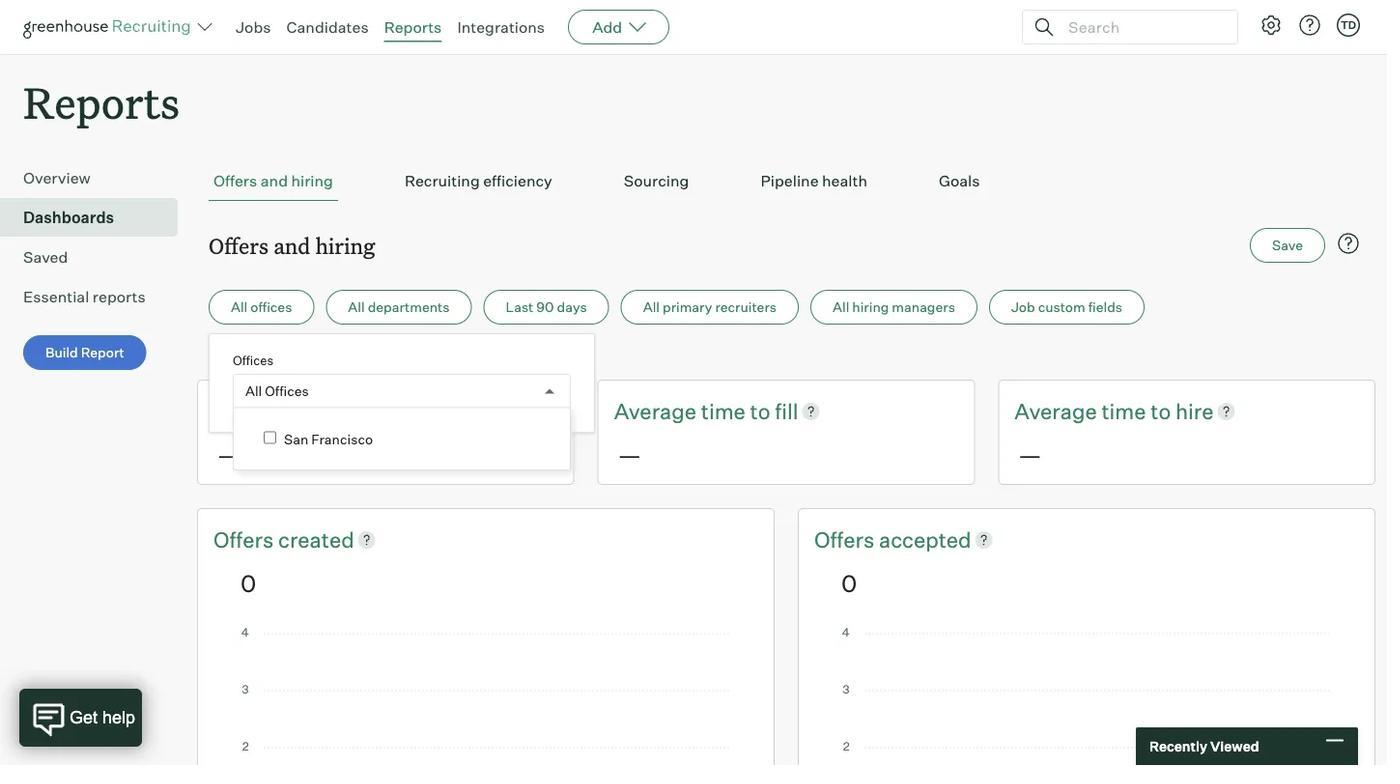Task type: describe. For each thing, give the bounding box(es) containing it.
hiring inside 'button'
[[291, 171, 333, 191]]

created
[[278, 526, 354, 553]]

accepted link
[[879, 525, 972, 554]]

offer acceptance
[[214, 398, 387, 424]]

candidates link
[[287, 17, 369, 37]]

acceptance link
[[267, 396, 387, 426]]

created link
[[278, 525, 354, 554]]

time link for fill
[[701, 396, 750, 426]]

all primary recruiters
[[643, 299, 777, 316]]

offer link
[[214, 396, 267, 426]]

recently viewed
[[1150, 738, 1260, 755]]

to for hire
[[1151, 398, 1171, 424]]

td button
[[1334, 10, 1364, 41]]

average time to for fill
[[614, 398, 775, 424]]

overview link
[[23, 166, 170, 190]]

jobs
[[236, 17, 271, 37]]

time for fill
[[701, 398, 746, 424]]

jobs link
[[236, 17, 271, 37]]

all offices
[[245, 383, 309, 400]]

average time to for hire
[[1015, 398, 1176, 424]]

last
[[506, 299, 534, 316]]

time link for hire
[[1102, 396, 1151, 426]]

goals button
[[934, 162, 985, 201]]

xychart image for accepted
[[842, 628, 1333, 766]]

all for all primary recruiters
[[643, 299, 660, 316]]

pipeline health button
[[756, 162, 873, 201]]

time for hire
[[1102, 398, 1147, 424]]

hiring inside button
[[853, 299, 889, 316]]

recruiting
[[405, 171, 480, 191]]

saved
[[23, 248, 68, 267]]

all offices
[[231, 299, 292, 316]]

all for all departments
[[348, 299, 365, 316]]

goals
[[939, 171, 980, 191]]

fill
[[775, 398, 799, 424]]

saved link
[[23, 246, 170, 269]]

average link for fill
[[614, 396, 701, 426]]

reports link
[[384, 17, 442, 37]]

0 for created
[[241, 568, 256, 597]]

1 vertical spatial and
[[274, 231, 311, 260]]

all for all offices
[[231, 299, 248, 316]]

recruiters
[[715, 299, 777, 316]]

francisco
[[311, 430, 373, 447]]

fill link
[[775, 396, 799, 426]]

viewed
[[1211, 738, 1260, 755]]

overview
[[23, 168, 91, 188]]

0 for accepted
[[842, 568, 857, 597]]

aug 4 - nov 2, 2023
[[209, 350, 338, 366]]

1 vertical spatial offers and hiring
[[209, 231, 376, 260]]

essential reports link
[[23, 285, 170, 308]]

2023
[[304, 350, 338, 366]]

acceptance
[[267, 398, 383, 424]]

offices
[[251, 299, 292, 316]]

configure image
[[1260, 14, 1283, 37]]

report
[[81, 344, 124, 361]]

offers and hiring inside 'button'
[[214, 171, 333, 191]]

sourcing
[[624, 171, 689, 191]]

essential reports
[[23, 287, 146, 307]]

last 90 days button
[[484, 290, 610, 325]]

xychart image for created
[[241, 628, 732, 766]]

add button
[[568, 10, 670, 44]]

essential
[[23, 287, 89, 307]]

integrations
[[457, 17, 545, 37]]

and inside 'button'
[[261, 171, 288, 191]]

Search text field
[[1064, 13, 1220, 41]]

dashboards
[[23, 208, 114, 227]]

td
[[1341, 18, 1357, 31]]

save button
[[1251, 228, 1326, 263]]

job
[[1012, 299, 1036, 316]]

save
[[1273, 237, 1304, 254]]

faq image
[[1337, 232, 1361, 255]]

offers and hiring button
[[209, 162, 338, 201]]

all for all hiring managers
[[833, 299, 850, 316]]

pipeline
[[761, 171, 819, 191]]

job custom fields
[[1012, 299, 1123, 316]]

build report button
[[23, 336, 147, 370]]

— for fill
[[618, 440, 641, 469]]

health
[[822, 171, 868, 191]]

pipeline health
[[761, 171, 868, 191]]

days
[[557, 299, 587, 316]]

custom
[[1038, 299, 1086, 316]]

recruiting efficiency button
[[400, 162, 557, 201]]

to for fill
[[750, 398, 771, 424]]

candidates
[[287, 17, 369, 37]]

all hiring managers
[[833, 299, 956, 316]]

4
[[239, 350, 248, 366]]



Task type: locate. For each thing, give the bounding box(es) containing it.
sourcing button
[[619, 162, 694, 201]]

0 horizontal spatial average link
[[614, 396, 701, 426]]

td button
[[1337, 14, 1361, 37]]

0 horizontal spatial offers link
[[214, 525, 278, 554]]

1 horizontal spatial time
[[1102, 398, 1147, 424]]

add
[[592, 17, 622, 37]]

2 to link from the left
[[1151, 396, 1176, 426]]

to
[[750, 398, 771, 424], [1151, 398, 1171, 424]]

all
[[231, 299, 248, 316], [348, 299, 365, 316], [643, 299, 660, 316], [833, 299, 850, 316], [245, 383, 262, 400]]

all left "managers"
[[833, 299, 850, 316]]

reports
[[384, 17, 442, 37], [23, 73, 180, 130]]

job custom fields button
[[989, 290, 1145, 325]]

1 horizontal spatial to link
[[1151, 396, 1176, 426]]

offers
[[214, 171, 257, 191], [209, 231, 269, 260], [214, 526, 278, 553], [815, 526, 879, 553]]

1 vertical spatial hiring
[[315, 231, 376, 260]]

departments
[[368, 299, 450, 316]]

time left fill
[[701, 398, 746, 424]]

all offices button
[[209, 290, 314, 325]]

2 horizontal spatial —
[[1019, 440, 1042, 469]]

reports down greenhouse recruiting image
[[23, 73, 180, 130]]

managers
[[892, 299, 956, 316]]

1 average from the left
[[614, 398, 697, 424]]

2 time link from the left
[[1102, 396, 1151, 426]]

1 horizontal spatial average link
[[1015, 396, 1102, 426]]

average
[[614, 398, 697, 424], [1015, 398, 1097, 424]]

2 time from the left
[[1102, 398, 1147, 424]]

1 horizontal spatial average
[[1015, 398, 1097, 424]]

2,
[[289, 350, 301, 366]]

0 vertical spatial offers and hiring
[[214, 171, 333, 191]]

1 offers link from the left
[[214, 525, 278, 554]]

0 horizontal spatial average
[[614, 398, 697, 424]]

and
[[261, 171, 288, 191], [274, 231, 311, 260]]

2 average time to from the left
[[1015, 398, 1176, 424]]

1 horizontal spatial time link
[[1102, 396, 1151, 426]]

hiring
[[291, 171, 333, 191], [315, 231, 376, 260], [853, 299, 889, 316]]

nov
[[260, 350, 286, 366]]

all left offices on the left
[[231, 299, 248, 316]]

1 — from the left
[[217, 440, 241, 469]]

to link for hire
[[1151, 396, 1176, 426]]

greenhouse recruiting image
[[23, 15, 197, 39]]

tab list containing offers and hiring
[[209, 162, 1364, 201]]

1 average time to from the left
[[614, 398, 775, 424]]

1 horizontal spatial reports
[[384, 17, 442, 37]]

3 — from the left
[[1019, 440, 1042, 469]]

xychart image
[[241, 628, 732, 766], [842, 628, 1333, 766]]

offer
[[214, 398, 263, 424]]

1 xychart image from the left
[[241, 628, 732, 766]]

build
[[45, 344, 78, 361]]

2 average from the left
[[1015, 398, 1097, 424]]

2 xychart image from the left
[[842, 628, 1333, 766]]

1 to link from the left
[[750, 396, 775, 426]]

average for hire
[[1015, 398, 1097, 424]]

san
[[284, 430, 309, 447]]

hire link
[[1176, 396, 1214, 426]]

1 horizontal spatial xychart image
[[842, 628, 1333, 766]]

2 to from the left
[[1151, 398, 1171, 424]]

0 horizontal spatial xychart image
[[241, 628, 732, 766]]

recently
[[1150, 738, 1208, 755]]

last 90 days
[[506, 299, 587, 316]]

2 0 from the left
[[842, 568, 857, 597]]

all primary recruiters button
[[621, 290, 799, 325]]

fields
[[1089, 299, 1123, 316]]

all left primary
[[643, 299, 660, 316]]

rate link
[[387, 396, 427, 426]]

1 time from the left
[[701, 398, 746, 424]]

1 0 from the left
[[241, 568, 256, 597]]

time link left fill link
[[701, 396, 750, 426]]

all departments button
[[326, 290, 472, 325]]

offers inside 'button'
[[214, 171, 257, 191]]

— for hire
[[1019, 440, 1042, 469]]

1 time link from the left
[[701, 396, 750, 426]]

offers link for created
[[214, 525, 278, 554]]

rate
[[387, 398, 427, 424]]

0 horizontal spatial average time to
[[614, 398, 775, 424]]

0 vertical spatial hiring
[[291, 171, 333, 191]]

san francisco
[[284, 430, 373, 447]]

time link
[[701, 396, 750, 426], [1102, 396, 1151, 426]]

0 horizontal spatial —
[[217, 440, 241, 469]]

all left departments on the left
[[348, 299, 365, 316]]

all down -
[[245, 383, 262, 400]]

accepted
[[879, 526, 972, 553]]

time
[[701, 398, 746, 424], [1102, 398, 1147, 424]]

average time to
[[614, 398, 775, 424], [1015, 398, 1176, 424]]

1 horizontal spatial average time to
[[1015, 398, 1176, 424]]

1 horizontal spatial 0
[[842, 568, 857, 597]]

1 horizontal spatial —
[[618, 440, 641, 469]]

0 vertical spatial offices
[[233, 352, 274, 368]]

1 horizontal spatial to
[[1151, 398, 1171, 424]]

0 horizontal spatial 0
[[241, 568, 256, 597]]

offers link for accepted
[[815, 525, 879, 554]]

-
[[251, 350, 257, 366]]

2 offers link from the left
[[815, 525, 879, 554]]

reports right candidates
[[384, 17, 442, 37]]

0
[[241, 568, 256, 597], [842, 568, 857, 597]]

0 horizontal spatial reports
[[23, 73, 180, 130]]

1 to from the left
[[750, 398, 771, 424]]

offices
[[233, 352, 274, 368], [265, 383, 309, 400]]

hire
[[1176, 398, 1214, 424]]

average link for hire
[[1015, 396, 1102, 426]]

time link left hire link at the right bottom of page
[[1102, 396, 1151, 426]]

—
[[217, 440, 241, 469], [618, 440, 641, 469], [1019, 440, 1042, 469]]

90
[[537, 299, 554, 316]]

0 horizontal spatial time link
[[701, 396, 750, 426]]

2 — from the left
[[618, 440, 641, 469]]

1 vertical spatial offices
[[265, 383, 309, 400]]

tab list
[[209, 162, 1364, 201]]

offers link
[[214, 525, 278, 554], [815, 525, 879, 554]]

efficiency
[[483, 171, 553, 191]]

all hiring managers button
[[811, 290, 978, 325]]

all inside button
[[231, 299, 248, 316]]

integrations link
[[457, 17, 545, 37]]

average link
[[614, 396, 701, 426], [1015, 396, 1102, 426]]

average for fill
[[614, 398, 697, 424]]

0 horizontal spatial to
[[750, 398, 771, 424]]

recruiting efficiency
[[405, 171, 553, 191]]

all for all offices
[[245, 383, 262, 400]]

0 horizontal spatial to link
[[750, 396, 775, 426]]

to link
[[750, 396, 775, 426], [1151, 396, 1176, 426]]

0 horizontal spatial time
[[701, 398, 746, 424]]

reports
[[93, 287, 146, 307]]

2 vertical spatial hiring
[[853, 299, 889, 316]]

dashboards link
[[23, 206, 170, 229]]

all departments
[[348, 299, 450, 316]]

1 vertical spatial reports
[[23, 73, 180, 130]]

2 average link from the left
[[1015, 396, 1102, 426]]

1 horizontal spatial offers link
[[815, 525, 879, 554]]

time left the hire
[[1102, 398, 1147, 424]]

to left fill
[[750, 398, 771, 424]]

0 vertical spatial and
[[261, 171, 288, 191]]

primary
[[663, 299, 713, 316]]

1 average link from the left
[[614, 396, 701, 426]]

to left the hire
[[1151, 398, 1171, 424]]

0 vertical spatial reports
[[384, 17, 442, 37]]

aug
[[209, 350, 236, 366]]

to link for fill
[[750, 396, 775, 426]]

build report
[[45, 344, 124, 361]]

San Francisco checkbox
[[264, 431, 276, 444]]



Task type: vqa. For each thing, say whether or not it's contained in the screenshot.
Jul
no



